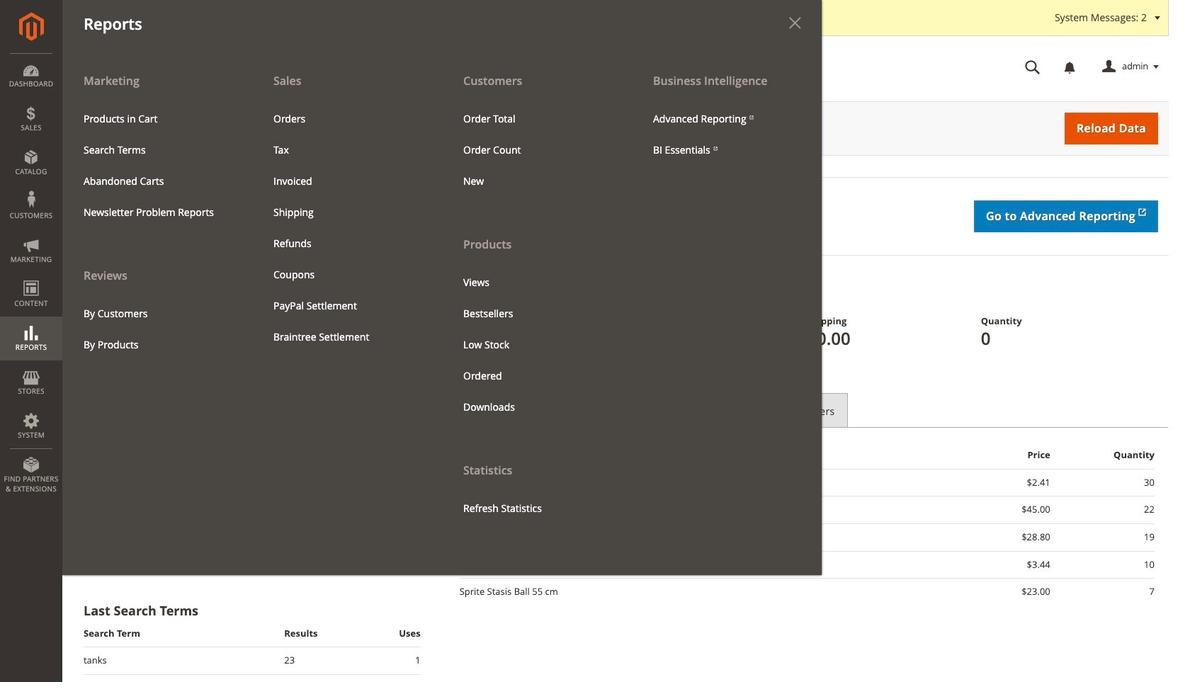 Task type: locate. For each thing, give the bounding box(es) containing it.
menu
[[62, 65, 822, 575], [62, 65, 252, 360], [442, 65, 632, 524], [73, 103, 242, 228], [263, 103, 432, 353], [453, 103, 621, 197], [643, 103, 811, 166], [453, 267, 621, 423], [73, 298, 242, 360]]

menu bar
[[0, 0, 822, 575]]



Task type: describe. For each thing, give the bounding box(es) containing it.
magento admin panel image
[[19, 12, 44, 41]]



Task type: vqa. For each thing, say whether or not it's contained in the screenshot.
menu
yes



